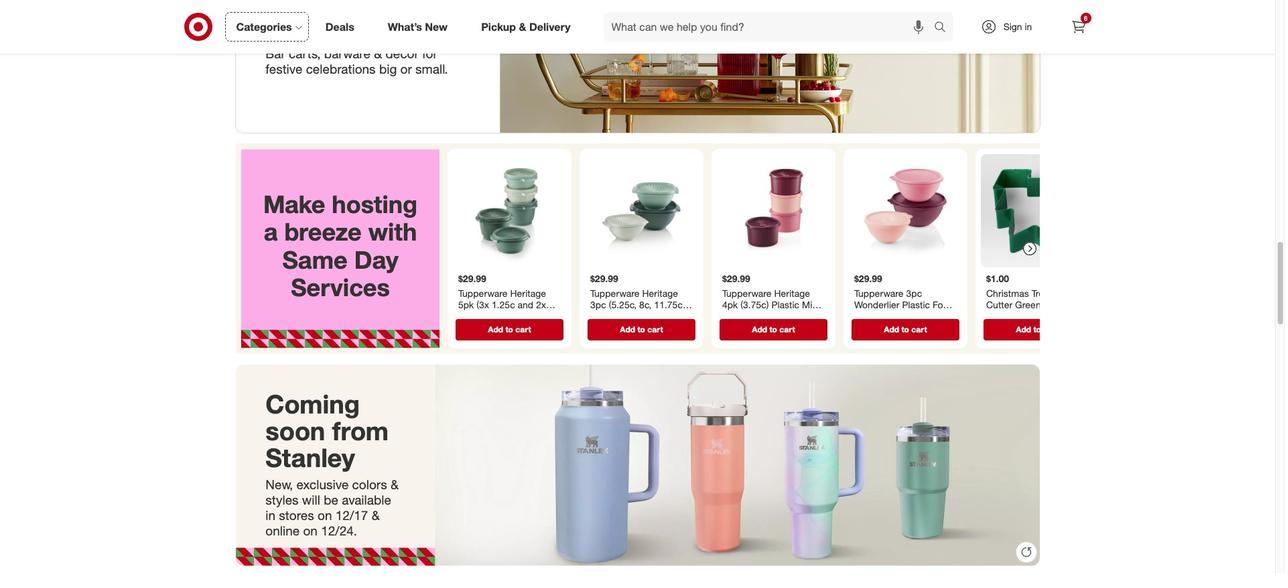 Task type: locate. For each thing, give the bounding box(es) containing it.
tupperware up (5.25c,
[[590, 288, 640, 299]]

green down tree
[[1015, 299, 1041, 311]]

tupperware 3pc wonderlier plastic food storage bowls red image
[[849, 154, 962, 268]]

1 horizontal spatial heritage
[[774, 288, 810, 299]]

& left 'decor'
[[374, 46, 382, 61]]

$29.99
[[458, 273, 486, 285], [590, 273, 618, 285], [722, 273, 750, 285], [854, 273, 883, 285]]

food down (5.25c,
[[621, 311, 642, 322]]

$29.99 for $29.99 tupperware 3pc wonderlier plastic food storage bowls red
[[854, 273, 883, 285]]

mini
[[802, 299, 820, 311]]

tupperware inside $29.99 tupperware 3pc wonderlier plastic food storage bowls red
[[854, 288, 904, 299]]

add to cart for christmas tree cookie cutter green - wondershop™
[[1016, 324, 1059, 334]]

$29.99 for $29.99
[[458, 273, 486, 285]]

1 horizontal spatial green
[[1015, 299, 1041, 311]]

to for $29.99 tupperware heritage 3pc (5.25c, 8c, 11.75c) plastic food storage container set green
[[638, 324, 645, 334]]

food
[[933, 299, 954, 311], [621, 311, 642, 322]]

with
[[368, 218, 417, 247]]

plastic
[[772, 299, 800, 311], [902, 299, 930, 311], [590, 311, 618, 322]]

add for $29.99 tupperware heritage 4pk (3.75c) plastic mini canister set red
[[752, 324, 767, 334]]

on
[[318, 507, 332, 523], [303, 523, 318, 538]]

0 vertical spatial set
[[760, 311, 774, 322]]

storage down 11.75c)
[[645, 311, 678, 322]]

wonderlier
[[854, 299, 900, 311]]

1 horizontal spatial storage
[[854, 311, 887, 322]]

1 storage from the left
[[645, 311, 678, 322]]

2 $29.99 from the left
[[590, 273, 618, 285]]

be
[[324, 492, 339, 507]]

tupperware heritage 5pk (3x 1.25c and 2x 2.5c) plastic food storage container set green image
[[453, 154, 566, 268]]

1 add to cart from the left
[[488, 324, 531, 334]]

1 horizontal spatial red
[[918, 311, 935, 322]]

big
[[379, 61, 397, 77]]

5 add from the left
[[1016, 324, 1032, 334]]

3 cart from the left
[[780, 324, 795, 334]]

0 vertical spatial green
[[1015, 299, 1041, 311]]

1 vertical spatial 3pc
[[590, 299, 606, 311]]

tree
[[1032, 288, 1049, 299]]

3pc inside $29.99 tupperware 3pc wonderlier plastic food storage bowls red
[[906, 288, 922, 299]]

1 horizontal spatial set
[[760, 311, 774, 322]]

3 tupperware from the left
[[854, 288, 904, 299]]

set
[[760, 311, 774, 322], [634, 323, 648, 334]]

add to cart for tupperware 3pc wonderlier plastic food storage bowls red
[[884, 324, 927, 334]]

1 red from the left
[[777, 311, 794, 322]]

1 horizontal spatial on
[[318, 507, 332, 523]]

1 add to cart button from the left
[[456, 319, 564, 340]]

3 add to cart from the left
[[752, 324, 795, 334]]

6
[[1085, 14, 1088, 22]]

4 $29.99 from the left
[[854, 273, 883, 285]]

red inside $29.99 tupperware heritage 4pk (3.75c) plastic mini canister set red
[[777, 311, 794, 322]]

red right the canister
[[777, 311, 794, 322]]

search button
[[928, 12, 960, 44]]

on left 12/17
[[318, 507, 332, 523]]

plastic up container
[[590, 311, 618, 322]]

tupperware for wonderlier
[[854, 288, 904, 299]]

&
[[519, 20, 527, 33], [374, 46, 382, 61], [391, 477, 399, 492], [372, 507, 380, 523]]

to
[[360, 0, 384, 16], [505, 324, 513, 334], [638, 324, 645, 334], [770, 324, 777, 334], [902, 324, 909, 334], [1034, 324, 1041, 334]]

tupperware up (3.75c)
[[722, 288, 772, 299]]

8c,
[[639, 299, 652, 311]]

in right the sign
[[1025, 21, 1033, 32]]

1 horizontal spatial in
[[1025, 21, 1033, 32]]

3pc left (5.25c,
[[590, 299, 606, 311]]

2 add to cart from the left
[[620, 324, 663, 334]]

& right pickup
[[519, 20, 527, 33]]

hosting
[[332, 190, 417, 219]]

storage
[[645, 311, 678, 322], [854, 311, 887, 322]]

4 cart from the left
[[912, 324, 927, 334]]

set inside "$29.99 tupperware heritage 3pc (5.25c, 8c, 11.75c) plastic food storage container set green"
[[634, 323, 648, 334]]

set down (3.75c)
[[760, 311, 774, 322]]

2 add from the left
[[620, 324, 635, 334]]

1 horizontal spatial food
[[933, 299, 954, 311]]

plastic up "bowls"
[[902, 299, 930, 311]]

0 horizontal spatial storage
[[645, 311, 678, 322]]

set inside $29.99 tupperware heritage 4pk (3.75c) plastic mini canister set red
[[760, 311, 774, 322]]

3pc
[[906, 288, 922, 299], [590, 299, 606, 311]]

green inside $1.00 christmas tree cookie cutter green - wondershop™
[[1015, 299, 1041, 311]]

5 cart from the left
[[1044, 324, 1059, 334]]

0 horizontal spatial food
[[621, 311, 642, 322]]

cart
[[515, 324, 531, 334], [647, 324, 663, 334], [780, 324, 795, 334], [912, 324, 927, 334], [1044, 324, 1059, 334]]

4 add from the left
[[884, 324, 899, 334]]

red right "bowls"
[[918, 311, 935, 322]]

0 horizontal spatial green
[[651, 323, 677, 334]]

1 horizontal spatial 3pc
[[906, 288, 922, 299]]

0 horizontal spatial 3pc
[[590, 299, 606, 311]]

2 red from the left
[[918, 311, 935, 322]]

tupperware
[[590, 288, 640, 299], [722, 288, 772, 299], [854, 288, 904, 299]]

plastic inside $29.99 tupperware 3pc wonderlier plastic food storage bowls red
[[902, 299, 930, 311]]

food left the cutter on the right bottom of page
[[933, 299, 954, 311]]

2 heritage from the left
[[774, 288, 810, 299]]

1 vertical spatial in
[[266, 507, 276, 523]]

soon
[[266, 416, 325, 447]]

deals link
[[314, 12, 371, 42]]

0 horizontal spatial tupperware
[[590, 288, 640, 299]]

2 tupperware from the left
[[722, 288, 772, 299]]

bowls
[[890, 311, 915, 322]]

seasonal
[[266, 12, 374, 43]]

tupperware for 4pk
[[722, 288, 772, 299]]

green
[[1015, 299, 1041, 311], [651, 323, 677, 334]]

set down 8c,
[[634, 323, 648, 334]]

4 add to cart from the left
[[884, 324, 927, 334]]

red inside $29.99 tupperware 3pc wonderlier plastic food storage bowls red
[[918, 311, 935, 322]]

1 horizontal spatial tupperware
[[722, 288, 772, 299]]

0 vertical spatial in
[[1025, 21, 1033, 32]]

carts,
[[289, 46, 321, 61]]

festive
[[266, 61, 303, 77]]

bar
[[266, 46, 285, 61]]

-
[[1044, 299, 1048, 311]]

5 add to cart button from the left
[[984, 319, 1092, 340]]

$29.99 inside "$29.99 tupperware heritage 3pc (5.25c, 8c, 11.75c) plastic food storage container set green"
[[590, 273, 618, 285]]

$29.99 inside $29.99 tupperware 3pc wonderlier plastic food storage bowls red
[[854, 273, 883, 285]]

& right colors
[[391, 477, 399, 492]]

What can we help you find? suggestions appear below search field
[[604, 12, 938, 42]]

0 horizontal spatial set
[[634, 323, 648, 334]]

2 add to cart button from the left
[[588, 319, 696, 340]]

1 heritage from the left
[[642, 288, 678, 299]]

coming
[[266, 389, 360, 420]]

make
[[263, 190, 325, 219]]

plastic left mini
[[772, 299, 800, 311]]

5 add to cart from the left
[[1016, 324, 1059, 334]]

add for $1.00 christmas tree cookie cutter green - wondershop™
[[1016, 324, 1032, 334]]

red
[[777, 311, 794, 322], [918, 311, 935, 322]]

1 vertical spatial green
[[651, 323, 677, 334]]

stores
[[279, 507, 314, 523]]

3 add from the left
[[752, 324, 767, 334]]

2 horizontal spatial plastic
[[902, 299, 930, 311]]

heritage inside $29.99 tupperware heritage 4pk (3.75c) plastic mini canister set red
[[774, 288, 810, 299]]

0 horizontal spatial red
[[777, 311, 794, 322]]

add for $29.99 tupperware 3pc wonderlier plastic food storage bowls red
[[884, 324, 899, 334]]

2 storage from the left
[[854, 311, 887, 322]]

sips
[[381, 12, 431, 43]]

to for $29.99 tupperware heritage 4pk (3.75c) plastic mini canister set red
[[770, 324, 777, 334]]

heritage
[[642, 288, 678, 299], [774, 288, 810, 299]]

4 add to cart button from the left
[[852, 319, 960, 340]]

& right 12/17
[[372, 507, 380, 523]]

in
[[1025, 21, 1033, 32], [266, 507, 276, 523]]

in left stores
[[266, 507, 276, 523]]

heritage up 11.75c)
[[642, 288, 678, 299]]

add to cart button for $29.99 tupperware heritage 4pk (3.75c) plastic mini canister set red
[[720, 319, 828, 340]]

tupperware inside $29.99 tupperware heritage 4pk (3.75c) plastic mini canister set red
[[722, 288, 772, 299]]

add to cart
[[488, 324, 531, 334], [620, 324, 663, 334], [752, 324, 795, 334], [884, 324, 927, 334], [1016, 324, 1059, 334]]

$29.99 inside $29.99 tupperware heritage 4pk (3.75c) plastic mini canister set red
[[722, 273, 750, 285]]

cutter
[[987, 299, 1013, 311]]

storage inside $29.99 tupperware 3pc wonderlier plastic food storage bowls red
[[854, 311, 887, 322]]

3pc inside "$29.99 tupperware heritage 3pc (5.25c, 8c, 11.75c) plastic food storage container set green"
[[590, 299, 606, 311]]

1 horizontal spatial plastic
[[772, 299, 800, 311]]

3 add to cart button from the left
[[720, 319, 828, 340]]

1 $29.99 from the left
[[458, 273, 486, 285]]

3 $29.99 from the left
[[722, 273, 750, 285]]

tupperware inside "$29.99 tupperware heritage 3pc (5.25c, 8c, 11.75c) plastic food storage container set green"
[[590, 288, 640, 299]]

sign in
[[1004, 21, 1033, 32]]

green inside "$29.99 tupperware heritage 3pc (5.25c, 8c, 11.75c) plastic food storage container set green"
[[651, 323, 677, 334]]

tupperware up wonderlier on the bottom right
[[854, 288, 904, 299]]

$29.99 tupperware heritage 4pk (3.75c) plastic mini canister set red
[[722, 273, 820, 322]]

1 vertical spatial set
[[634, 323, 648, 334]]

2 horizontal spatial tupperware
[[854, 288, 904, 299]]

on right "online"
[[303, 523, 318, 538]]

storage down wonderlier on the bottom right
[[854, 311, 887, 322]]

0 horizontal spatial plastic
[[590, 311, 618, 322]]

0 horizontal spatial heritage
[[642, 288, 678, 299]]

categories
[[236, 20, 292, 33]]

canister
[[722, 311, 757, 322]]

make hosting a breeze with same day services
[[263, 190, 417, 302]]

add to cart button
[[456, 319, 564, 340], [588, 319, 696, 340], [720, 319, 828, 340], [852, 319, 960, 340], [984, 319, 1092, 340]]

$29.99 for $29.99 tupperware heritage 3pc (5.25c, 8c, 11.75c) plastic food storage container set green
[[590, 273, 618, 285]]

heritage inside "$29.99 tupperware heritage 3pc (5.25c, 8c, 11.75c) plastic food storage container set green"
[[642, 288, 678, 299]]

wondershop™
[[987, 311, 1045, 322]]

0 vertical spatial 3pc
[[906, 288, 922, 299]]

sign
[[1004, 21, 1023, 32]]

1 tupperware from the left
[[590, 288, 640, 299]]

heritage up mini
[[774, 288, 810, 299]]

add
[[488, 324, 503, 334], [620, 324, 635, 334], [752, 324, 767, 334], [884, 324, 899, 334], [1016, 324, 1032, 334]]

to for $1.00 christmas tree cookie cutter green - wondershop™
[[1034, 324, 1041, 334]]

0 horizontal spatial in
[[266, 507, 276, 523]]

from
[[332, 416, 389, 447]]

$29.99 for $29.99 tupperware heritage 4pk (3.75c) plastic mini canister set red
[[722, 273, 750, 285]]

3pc up "bowls"
[[906, 288, 922, 299]]

coming soon from stanley new, exclusive colors & styles will be available in stores on 12/17 & online on 12/24.
[[266, 389, 399, 538]]

green down 11.75c)
[[651, 323, 677, 334]]

2 cart from the left
[[647, 324, 663, 334]]



Task type: describe. For each thing, give the bounding box(es) containing it.
(5.25c,
[[609, 299, 637, 311]]

add for $29.99 tupperware heritage 3pc (5.25c, 8c, 11.75c) plastic food storage container set green
[[620, 324, 635, 334]]

$29.99 tupperware heritage 3pc (5.25c, 8c, 11.75c) plastic food storage container set green
[[590, 273, 685, 334]]

4pk
[[722, 299, 738, 311]]

sign in link
[[970, 12, 1054, 42]]

christmas
[[987, 288, 1029, 299]]

will
[[302, 492, 320, 507]]

plastic inside $29.99 tupperware heritage 4pk (3.75c) plastic mini canister set red
[[772, 299, 800, 311]]

stanley
[[266, 443, 355, 473]]

12/17
[[336, 507, 368, 523]]

cart for $29.99 tupperware 3pc wonderlier plastic food storage bowls red
[[912, 324, 927, 334]]

container
[[590, 323, 631, 334]]

pickup
[[481, 20, 516, 33]]

what's
[[388, 20, 422, 33]]

pickup & delivery
[[481, 20, 571, 33]]

to inside the cheers to seasonal sips bar carts, barware & decor for festive celebrations big or small.
[[360, 0, 384, 16]]

styles
[[266, 492, 299, 507]]

storage inside "$29.99 tupperware heritage 3pc (5.25c, 8c, 11.75c) plastic food storage container set green"
[[645, 311, 678, 322]]

christmas tree cookie cutter green - wondershop™ image
[[981, 154, 1094, 268]]

cart for $1.00 christmas tree cookie cutter green - wondershop™
[[1044, 324, 1059, 334]]

food inside $29.99 tupperware 3pc wonderlier plastic food storage bowls red
[[933, 299, 954, 311]]

heritage for 8c,
[[642, 288, 678, 299]]

plastic inside "$29.99 tupperware heritage 3pc (5.25c, 8c, 11.75c) plastic food storage container set green"
[[590, 311, 618, 322]]

add to cart for tupperware heritage 4pk (3.75c) plastic mini canister set red
[[752, 324, 795, 334]]

cart for $29.99 tupperware heritage 3pc (5.25c, 8c, 11.75c) plastic food storage container set green
[[647, 324, 663, 334]]

colors
[[352, 477, 387, 492]]

heritage for plastic
[[774, 288, 810, 299]]

in inside the sign in link
[[1025, 21, 1033, 32]]

exclusive
[[297, 477, 349, 492]]

12/24.
[[321, 523, 357, 538]]

cheers
[[266, 0, 353, 16]]

what's new link
[[377, 12, 465, 42]]

in inside coming soon from stanley new, exclusive colors & styles will be available in stores on 12/17 & online on 12/24.
[[266, 507, 276, 523]]

new
[[425, 20, 448, 33]]

1 cart from the left
[[515, 324, 531, 334]]

deals
[[326, 20, 354, 33]]

breeze
[[284, 218, 361, 247]]

categories link
[[225, 12, 309, 42]]

$1.00
[[987, 273, 1009, 285]]

same
[[282, 245, 347, 274]]

decor
[[386, 46, 419, 61]]

for
[[422, 46, 438, 61]]

& inside the cheers to seasonal sips bar carts, barware & decor for festive celebrations big or small.
[[374, 46, 382, 61]]

new,
[[266, 477, 293, 492]]

0 horizontal spatial on
[[303, 523, 318, 538]]

search
[[928, 21, 960, 35]]

carousel region
[[236, 144, 1100, 365]]

add to cart button for $29.99 tupperware heritage 3pc (5.25c, 8c, 11.75c) plastic food storage container set green
[[588, 319, 696, 340]]

celebrations
[[306, 61, 376, 77]]

1 add from the left
[[488, 324, 503, 334]]

$29.99 tupperware 3pc wonderlier plastic food storage bowls red
[[854, 273, 954, 322]]

11.75c)
[[654, 299, 685, 311]]

barware
[[324, 46, 371, 61]]

tupperware heritage 4pk (3.75c) plastic mini canister set red image
[[717, 154, 830, 268]]

online
[[266, 523, 300, 538]]

cookie
[[1052, 288, 1082, 299]]

$1.00 christmas tree cookie cutter green - wondershop™
[[987, 273, 1082, 322]]

tupperware heritage 3pc (5.25c, 8c, 11.75c) plastic food storage container set green image
[[585, 154, 698, 268]]

what's new
[[388, 20, 448, 33]]

cheers to seasonal sips bar carts, barware & decor for festive celebrations big or small.
[[266, 0, 448, 77]]

$29.99 link
[[453, 154, 566, 316]]

day
[[354, 245, 398, 274]]

delivery
[[530, 20, 571, 33]]

tupperware for 3pc
[[590, 288, 640, 299]]

food inside "$29.99 tupperware heritage 3pc (5.25c, 8c, 11.75c) plastic food storage container set green"
[[621, 311, 642, 322]]

6 link
[[1064, 12, 1094, 42]]

(3.75c)
[[741, 299, 769, 311]]

small.
[[416, 61, 448, 77]]

a
[[264, 218, 277, 247]]

cart for $29.99 tupperware heritage 4pk (3.75c) plastic mini canister set red
[[780, 324, 795, 334]]

services
[[291, 273, 390, 302]]

to for $29.99 tupperware 3pc wonderlier plastic food storage bowls red
[[902, 324, 909, 334]]

add to cart button for $1.00 christmas tree cookie cutter green - wondershop™
[[984, 319, 1092, 340]]

available
[[342, 492, 391, 507]]

or
[[401, 61, 412, 77]]

add to cart button for $29.99 tupperware 3pc wonderlier plastic food storage bowls red
[[852, 319, 960, 340]]

pickup & delivery link
[[470, 12, 588, 42]]

add to cart for tupperware heritage 3pc (5.25c, 8c, 11.75c) plastic food storage container set green
[[620, 324, 663, 334]]



Task type: vqa. For each thing, say whether or not it's contained in the screenshot.
Tupperware
yes



